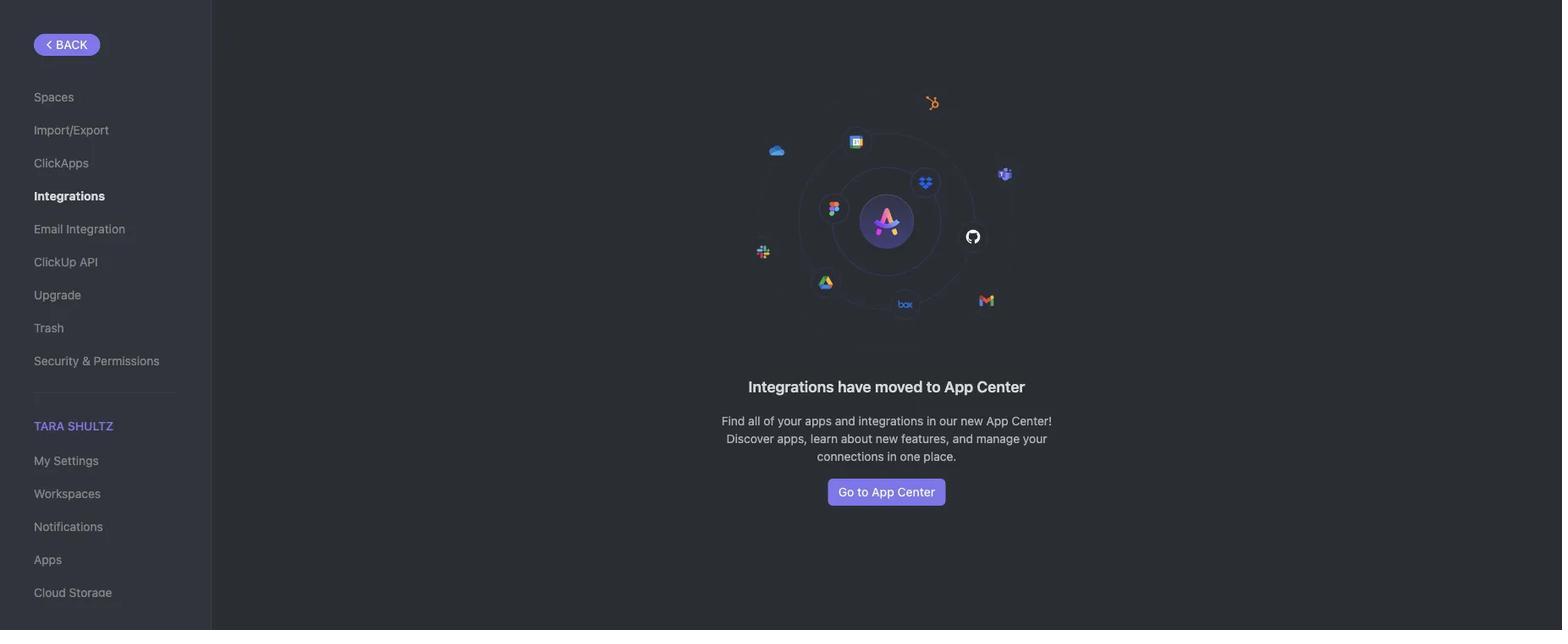 Task type: vqa. For each thing, say whether or not it's contained in the screenshot.
to to the left
yes



Task type: locate. For each thing, give the bounding box(es) containing it.
app inside go to app center "button"
[[872, 485, 895, 499]]

and
[[835, 414, 856, 428], [953, 432, 973, 446]]

about
[[841, 432, 873, 446]]

my
[[34, 454, 50, 468]]

upgrade
[[34, 288, 81, 302]]

workspaces link
[[34, 480, 177, 509]]

integrations for integrations have moved to app center
[[749, 378, 834, 396]]

clickup
[[34, 255, 76, 269]]

0 horizontal spatial new
[[876, 432, 898, 446]]

find
[[722, 414, 745, 428]]

1 vertical spatial and
[[953, 432, 973, 446]]

0 horizontal spatial and
[[835, 414, 856, 428]]

app right go
[[872, 485, 895, 499]]

your
[[778, 414, 802, 428], [1023, 432, 1047, 446]]

integrations link
[[34, 182, 177, 211]]

1 vertical spatial center
[[898, 485, 936, 499]]

0 horizontal spatial integrations
[[34, 189, 105, 203]]

0 horizontal spatial your
[[778, 414, 802, 428]]

1 horizontal spatial center
[[977, 378, 1025, 396]]

1 vertical spatial new
[[876, 432, 898, 446]]

0 vertical spatial new
[[961, 414, 983, 428]]

shultz
[[68, 419, 114, 433]]

new right our
[[961, 414, 983, 428]]

and down our
[[953, 432, 973, 446]]

1 horizontal spatial to
[[927, 378, 941, 396]]

integrations up of
[[749, 378, 834, 396]]

1 horizontal spatial new
[[961, 414, 983, 428]]

email
[[34, 222, 63, 236]]

and up 'about'
[[835, 414, 856, 428]]

security & permissions link
[[34, 347, 177, 376]]

your up apps,
[[778, 414, 802, 428]]

0 vertical spatial center
[[977, 378, 1025, 396]]

trash link
[[34, 314, 177, 343]]

new
[[961, 414, 983, 428], [876, 432, 898, 446]]

to right moved
[[927, 378, 941, 396]]

go to app center button
[[828, 479, 946, 506]]

2 vertical spatial app
[[872, 485, 895, 499]]

back
[[56, 38, 88, 52]]

center down "one"
[[898, 485, 936, 499]]

0 horizontal spatial in
[[888, 449, 897, 463]]

api
[[80, 255, 98, 269]]

go
[[839, 485, 854, 499]]

email integration link
[[34, 215, 177, 244]]

integrations
[[34, 189, 105, 203], [749, 378, 834, 396]]

your down center!
[[1023, 432, 1047, 446]]

in
[[927, 414, 936, 428], [888, 449, 897, 463]]

center up center!
[[977, 378, 1025, 396]]

security
[[34, 354, 79, 368]]

new down integrations
[[876, 432, 898, 446]]

0 horizontal spatial center
[[898, 485, 936, 499]]

to
[[927, 378, 941, 396], [857, 485, 869, 499]]

0 vertical spatial app
[[945, 378, 974, 396]]

discover
[[727, 432, 774, 446]]

0 vertical spatial to
[[927, 378, 941, 396]]

security & permissions
[[34, 354, 160, 368]]

0 horizontal spatial app
[[872, 485, 895, 499]]

2 horizontal spatial app
[[987, 414, 1009, 428]]

0 horizontal spatial to
[[857, 485, 869, 499]]

my settings
[[34, 454, 99, 468]]

storage
[[69, 586, 112, 600]]

0 vertical spatial your
[[778, 414, 802, 428]]

clickapps link
[[34, 149, 177, 178]]

notifications link
[[34, 513, 177, 542]]

1 vertical spatial integrations
[[749, 378, 834, 396]]

app up our
[[945, 378, 974, 396]]

app
[[945, 378, 974, 396], [987, 414, 1009, 428], [872, 485, 895, 499]]

1 vertical spatial app
[[987, 414, 1009, 428]]

center inside "button"
[[898, 485, 936, 499]]

1 vertical spatial your
[[1023, 432, 1047, 446]]

connections
[[817, 449, 884, 463]]

1 vertical spatial to
[[857, 485, 869, 499]]

to right go
[[857, 485, 869, 499]]

0 vertical spatial in
[[927, 414, 936, 428]]

permissions
[[94, 354, 160, 368]]

app up manage at the bottom of the page
[[987, 414, 1009, 428]]

features,
[[902, 432, 950, 446]]

center
[[977, 378, 1025, 396], [898, 485, 936, 499]]

in left our
[[927, 414, 936, 428]]

clickup api
[[34, 255, 98, 269]]

moved
[[875, 378, 923, 396]]

0 vertical spatial integrations
[[34, 189, 105, 203]]

place.
[[924, 449, 957, 463]]

integrations down clickapps
[[34, 189, 105, 203]]

1 horizontal spatial integrations
[[749, 378, 834, 396]]

manage
[[977, 432, 1020, 446]]

0 vertical spatial and
[[835, 414, 856, 428]]

email integration
[[34, 222, 125, 236]]

in left "one"
[[888, 449, 897, 463]]

apps
[[34, 553, 62, 567]]



Task type: describe. For each thing, give the bounding box(es) containing it.
to inside "button"
[[857, 485, 869, 499]]

cloud
[[34, 586, 66, 600]]

spaces link
[[34, 83, 177, 112]]

1 horizontal spatial app
[[945, 378, 974, 396]]

clickup api link
[[34, 248, 177, 277]]

spaces
[[34, 90, 74, 104]]

go to app center
[[839, 485, 936, 499]]

&
[[82, 354, 90, 368]]

apps
[[805, 414, 832, 428]]

clickapps
[[34, 156, 89, 170]]

integration
[[66, 222, 125, 236]]

upgrade link
[[34, 281, 177, 310]]

tara shultz
[[34, 419, 114, 433]]

settings
[[54, 454, 99, 468]]

find all of your apps and integrations in our new app center! discover apps, learn about new features, and manage your connections in one place.
[[722, 414, 1052, 463]]

integrations for integrations
[[34, 189, 105, 203]]

notifications
[[34, 520, 103, 534]]

all
[[748, 414, 761, 428]]

back link
[[34, 34, 100, 56]]

of
[[764, 414, 775, 428]]

integrations have moved to app center
[[749, 378, 1025, 396]]

trash
[[34, 321, 64, 335]]

apps,
[[778, 432, 808, 446]]

learn
[[811, 432, 838, 446]]

apps link
[[34, 546, 177, 575]]

1 horizontal spatial your
[[1023, 432, 1047, 446]]

my settings link
[[34, 447, 177, 476]]

tara
[[34, 419, 64, 433]]

cloud storage
[[34, 586, 112, 600]]

our
[[940, 414, 958, 428]]

center!
[[1012, 414, 1052, 428]]

1 vertical spatial in
[[888, 449, 897, 463]]

import/export link
[[34, 116, 177, 145]]

1 horizontal spatial in
[[927, 414, 936, 428]]

workspaces
[[34, 487, 101, 501]]

integrations
[[859, 414, 924, 428]]

one
[[900, 449, 921, 463]]

cloud storage link
[[34, 579, 177, 608]]

1 horizontal spatial and
[[953, 432, 973, 446]]

import/export
[[34, 123, 109, 137]]

have
[[838, 378, 872, 396]]

app inside find all of your apps and integrations in our new app center! discover apps, learn about new features, and manage your connections in one place.
[[987, 414, 1009, 428]]



